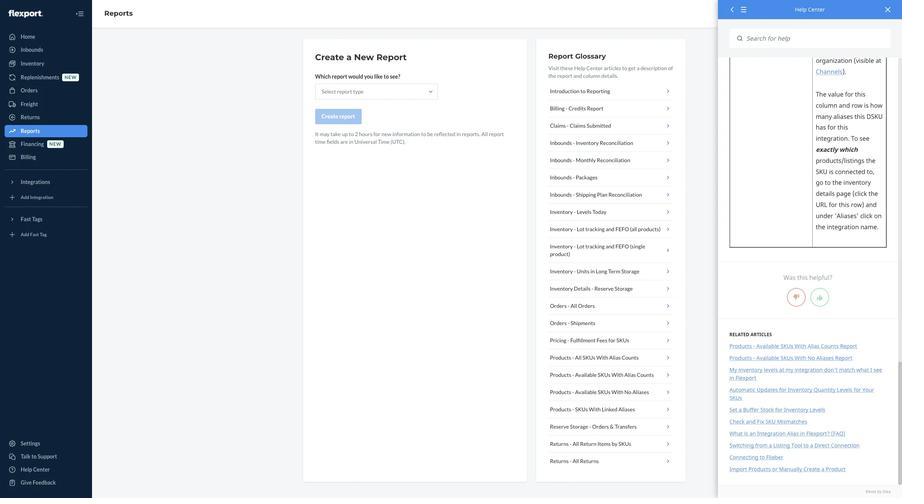 Task type: vqa. For each thing, say whether or not it's contained in the screenshot.
to? in the left of the page
no



Task type: describe. For each thing, give the bounding box(es) containing it.
inbounds for inbounds - inventory reconciliation
[[550, 140, 572, 146]]

fast tags
[[21, 216, 42, 223]]

to right the like
[[384, 73, 389, 80]]

- for inbounds - packages
[[573, 174, 575, 181]]

- for products - available skus with alias counts report
[[754, 342, 755, 350]]

time
[[315, 139, 326, 145]]

import
[[730, 466, 747, 473]]

- for orders - all orders
[[568, 303, 570, 309]]

connection
[[831, 442, 860, 449]]

- for billing - credits report
[[566, 105, 568, 112]]

available for products - available skus with no aliases
[[575, 389, 597, 396]]

to inside visit these help center articles to get a description of the report and column details.
[[622, 65, 627, 71]]

orders - shipments
[[550, 320, 596, 327]]

select report type
[[322, 88, 364, 95]]

help center link
[[5, 464, 87, 476]]

(faq)
[[832, 430, 846, 437]]

2 vertical spatial create
[[804, 466, 820, 473]]

inventory link
[[5, 58, 87, 70]]

items
[[598, 441, 611, 447]]

connecting
[[730, 454, 759, 461]]

tags
[[32, 216, 42, 223]]

helpful?
[[810, 273, 833, 282]]

a right set at the bottom right of the page
[[739, 406, 742, 413]]

switching
[[730, 442, 754, 449]]

from
[[756, 442, 768, 449]]

and inside visit these help center articles to get a description of the report and column details.
[[574, 73, 582, 79]]

- for products - skus with linked aliases
[[572, 406, 574, 413]]

type
[[353, 88, 364, 95]]

new for financing
[[49, 141, 61, 147]]

- for products - available skus with no aliases report
[[754, 354, 755, 362]]

product
[[826, 466, 846, 473]]

orders for orders - all orders
[[550, 303, 567, 309]]

0 vertical spatial integration
[[30, 195, 53, 200]]

products - available skus with alias counts
[[550, 372, 654, 378]]

up
[[342, 131, 348, 137]]

fefo for (single
[[616, 243, 629, 250]]

dixa
[[883, 489, 891, 494]]

to down from
[[760, 454, 765, 461]]

skus up reserve storage - orders & transfers
[[575, 406, 588, 413]]

claims - claims submitted button
[[549, 117, 674, 135]]

you
[[364, 73, 373, 80]]

it may take up to 2 hours for new information to be reflected in reports. all report time fields are in universal time (utc).
[[315, 131, 504, 145]]

1 horizontal spatial integration
[[758, 430, 786, 437]]

with for products - available skus with alias counts report
[[795, 342, 807, 350]]

- for products - available skus with alias counts
[[572, 372, 574, 378]]

0 horizontal spatial reserve
[[550, 424, 569, 430]]

skus up 'products - available skus with no aliases report'
[[781, 342, 794, 350]]

lot for inventory - lot tracking and fefo (single product)
[[577, 243, 585, 250]]

- for inventory - units in long term storage
[[574, 268, 576, 275]]

add for add fast tag
[[21, 232, 29, 238]]

see
[[874, 366, 882, 374]]

inventory inside inbounds - inventory reconciliation button
[[576, 140, 599, 146]]

with for products - available skus with no aliases report
[[795, 354, 807, 362]]

hours
[[359, 131, 373, 137]]

2 vertical spatial aliases
[[619, 406, 635, 413]]

connecting to flieber
[[730, 454, 784, 461]]

today
[[593, 209, 607, 215]]

inbounds - inventory reconciliation
[[550, 140, 633, 146]]

orders up shipments
[[578, 303, 595, 309]]

to right tool
[[804, 442, 809, 449]]

with left linked
[[589, 406, 601, 413]]

1 vertical spatial fast
[[30, 232, 39, 238]]

- inside reserve storage - orders & transfers button
[[590, 424, 591, 430]]

term
[[609, 268, 621, 275]]

2 vertical spatial reconciliation
[[609, 191, 642, 198]]

inventory for inventory - lot tracking and fefo (all products)
[[550, 226, 573, 233]]

product)
[[550, 251, 570, 257]]

description
[[641, 65, 667, 71]]

it
[[315, 131, 319, 137]]

available for products - available skus with no aliases report
[[757, 354, 779, 362]]

returns - all returns button
[[549, 453, 674, 470]]

my inventory levels at my integration don't match what i see in flexport
[[730, 366, 882, 382]]

a left new
[[347, 52, 352, 63]]

for right updates
[[780, 386, 787, 393]]

monthly
[[576, 157, 596, 163]]

introduction
[[550, 88, 580, 94]]

a left the product
[[822, 466, 825, 473]]

return
[[580, 441, 597, 447]]

reports.
[[462, 131, 481, 137]]

inventory inside automatic updates for inventory quantity levels for your skus
[[788, 386, 813, 393]]

get
[[629, 65, 636, 71]]

counts for products - available skus with alias counts report
[[821, 342, 839, 350]]

all for orders - all orders
[[571, 303, 577, 309]]

- for inbounds - shipping plan reconciliation
[[573, 191, 575, 198]]

switching from a listing tool to a direct connection
[[730, 442, 860, 449]]

products - available skus with alias counts button
[[549, 367, 674, 384]]

- for returns - all return items by skus
[[570, 441, 572, 447]]

set a buffer stock for inventory levels
[[730, 406, 826, 413]]

with for products - available skus with alias counts
[[612, 372, 624, 378]]

import products or manually create a product
[[730, 466, 846, 473]]

1 claims from the left
[[550, 122, 566, 129]]

skus down transfers
[[619, 441, 631, 447]]

fast tags button
[[5, 213, 87, 226]]

inventory - levels today button
[[549, 204, 674, 221]]

returns - all return items by skus
[[550, 441, 631, 447]]

inventory - lot tracking and fefo (single product)
[[550, 243, 646, 257]]

counts for products - all skus with alias counts
[[622, 355, 639, 361]]

products for products - available skus with no aliases
[[550, 389, 571, 396]]

returns link
[[5, 111, 87, 124]]

home link
[[5, 31, 87, 43]]

take
[[331, 131, 341, 137]]

updates
[[757, 386, 778, 393]]

billing - credits report
[[550, 105, 604, 112]]

related articles
[[730, 331, 772, 338]]

credits
[[569, 105, 586, 112]]

returns for returns - all returns
[[550, 458, 569, 465]]

visit
[[549, 65, 559, 71]]

in inside my inventory levels at my integration don't match what i see in flexport
[[730, 374, 734, 382]]

inbounds for inbounds - packages
[[550, 174, 572, 181]]

create report button
[[315, 109, 362, 124]]

products - all skus with alias counts
[[550, 355, 639, 361]]

products for products - skus with linked aliases
[[550, 406, 571, 413]]

talk to support link
[[5, 451, 87, 463]]

with for products - available skus with no aliases
[[612, 389, 624, 396]]

returns for returns - all return items by skus
[[550, 441, 569, 447]]

select
[[322, 88, 336, 95]]

add integration link
[[5, 191, 87, 204]]

1 vertical spatial storage
[[615, 285, 633, 292]]

in up tool
[[801, 430, 805, 437]]

- inside inventory details - reserve storage button
[[592, 285, 594, 292]]

add for add integration
[[21, 195, 29, 200]]

products for products - all skus with alias counts
[[550, 355, 571, 361]]

no for products - available skus with no aliases report
[[808, 354, 815, 362]]

counts for products - available skus with alias counts
[[637, 372, 654, 378]]

- for inventory - lot tracking and fefo (all products)
[[574, 226, 576, 233]]

all for returns - all returns
[[573, 458, 579, 465]]

report for select report type
[[337, 88, 352, 95]]

orders - all orders button
[[549, 298, 674, 315]]

create report
[[322, 113, 355, 120]]

information
[[393, 131, 420, 137]]

home
[[21, 33, 35, 40]]

reserve storage - orders & transfers button
[[549, 419, 674, 436]]

may
[[320, 131, 330, 137]]

what is an integration alias in flexport? (faq)
[[730, 430, 846, 437]]

give feedback button
[[5, 477, 87, 489]]

levels inside automatic updates for inventory quantity levels for your skus
[[837, 386, 853, 393]]

inventory - lot tracking and fefo (all products)
[[550, 226, 661, 233]]

inventory for inventory - lot tracking and fefo (single product)
[[550, 243, 573, 250]]

orders inside reserve storage - orders & transfers button
[[592, 424, 609, 430]]

returns - all returns
[[550, 458, 599, 465]]

returns - all return items by skus button
[[549, 436, 674, 453]]

what
[[857, 366, 869, 374]]

inventory for inventory - levels today
[[550, 209, 573, 215]]

elevio
[[866, 489, 877, 494]]

add integration
[[21, 195, 53, 200]]

alias for products - all skus with alias counts
[[609, 355, 621, 361]]

available for products - available skus with alias counts report
[[757, 342, 779, 350]]

a left direct
[[810, 442, 813, 449]]

for inside button
[[609, 337, 616, 344]]

replenishments
[[21, 74, 59, 81]]

talk to support
[[21, 454, 57, 460]]

center inside visit these help center articles to get a description of the report and column details.
[[587, 65, 603, 71]]

manually
[[779, 466, 802, 473]]

to right talk
[[32, 454, 37, 460]]

fast inside dropdown button
[[21, 216, 31, 223]]

close navigation image
[[75, 9, 84, 18]]

alias for products - available skus with alias counts
[[625, 372, 636, 378]]

listing
[[774, 442, 790, 449]]

in inside button
[[591, 268, 595, 275]]

- for inbounds - inventory reconciliation
[[573, 140, 575, 146]]

inbounds for inbounds - shipping plan reconciliation
[[550, 191, 572, 198]]

for right stock
[[776, 406, 783, 413]]

0 horizontal spatial reports link
[[5, 125, 87, 137]]

- for pricing - fulfillment fees for skus
[[568, 337, 570, 344]]

new inside it may take up to 2 hours for new information to be reflected in reports. all report time fields are in universal time (utc).
[[382, 131, 392, 137]]

support
[[38, 454, 57, 460]]

time
[[378, 139, 390, 145]]

skus down pricing - fulfillment fees for skus
[[583, 355, 596, 361]]

all for products - all skus with alias counts
[[575, 355, 582, 361]]

skus up products - available skus with no aliases at the bottom right
[[598, 372, 611, 378]]

don't
[[825, 366, 838, 374]]

returns for returns
[[21, 114, 40, 120]]



Task type: locate. For each thing, give the bounding box(es) containing it.
0 horizontal spatial claims
[[550, 122, 566, 129]]

lot inside inventory - lot tracking and fefo (all products) button
[[577, 226, 585, 233]]

0 vertical spatial reports
[[104, 9, 133, 18]]

available up levels
[[757, 354, 779, 362]]

1 horizontal spatial billing
[[550, 105, 565, 112]]

- down fulfillment
[[572, 355, 574, 361]]

inventory up orders - all orders
[[550, 285, 573, 292]]

0 horizontal spatial help center
[[21, 467, 50, 473]]

1 horizontal spatial help
[[574, 65, 586, 71]]

in right are
[[349, 139, 354, 145]]

with up 'products - available skus with no aliases report'
[[795, 342, 807, 350]]

alias for products - available skus with alias counts report
[[808, 342, 820, 350]]

reflected
[[434, 131, 456, 137]]

0 vertical spatial storage
[[622, 268, 640, 275]]

storage right term
[[622, 268, 640, 275]]

- inside orders - shipments button
[[568, 320, 570, 327]]

for
[[374, 131, 381, 137], [609, 337, 616, 344], [780, 386, 787, 393], [854, 386, 861, 393], [776, 406, 783, 413]]

0 horizontal spatial reports
[[21, 128, 40, 134]]

integration down integrations dropdown button
[[30, 195, 53, 200]]

0 vertical spatial reserve
[[595, 285, 614, 292]]

0 vertical spatial fefo
[[616, 226, 629, 233]]

levels down quantity
[[810, 406, 826, 413]]

articles
[[604, 65, 621, 71], [751, 331, 772, 338]]

give feedback
[[21, 480, 56, 486]]

report inside visit these help center articles to get a description of the report and column details.
[[557, 73, 573, 79]]

- inside orders - all orders button
[[568, 303, 570, 309]]

aliases for products - available skus with no aliases
[[633, 389, 649, 396]]

claims - claims submitted
[[550, 122, 611, 129]]

long
[[596, 268, 607, 275]]

for left your
[[854, 386, 861, 393]]

2 vertical spatial storage
[[570, 424, 588, 430]]

1 vertical spatial fefo
[[616, 243, 629, 250]]

1 horizontal spatial levels
[[810, 406, 826, 413]]

inbounds - monthly reconciliation button
[[549, 152, 674, 169]]

- inside inventory - units in long term storage button
[[574, 268, 576, 275]]

is
[[744, 430, 748, 437]]

by
[[612, 441, 618, 447], [878, 489, 882, 494]]

1 vertical spatial create
[[322, 113, 338, 120]]

billing - credits report button
[[549, 100, 674, 117]]

orders
[[21, 87, 38, 94], [550, 303, 567, 309], [578, 303, 595, 309], [550, 320, 567, 327], [592, 424, 609, 430]]

0 vertical spatial by
[[612, 441, 618, 447]]

0 horizontal spatial levels
[[577, 209, 592, 215]]

create inside create report button
[[322, 113, 338, 120]]

2 add from the top
[[21, 232, 29, 238]]

create up the which
[[315, 52, 344, 63]]

0 vertical spatial help
[[795, 6, 807, 13]]

tracking for (single
[[586, 243, 605, 250]]

report for create report
[[339, 113, 355, 120]]

help
[[795, 6, 807, 13], [574, 65, 586, 71], [21, 467, 32, 473]]

- inside inventory - lot tracking and fefo (single product)
[[574, 243, 576, 250]]

are
[[340, 139, 348, 145]]

1 horizontal spatial new
[[65, 75, 77, 80]]

skus down products - available skus with alias counts
[[598, 389, 611, 396]]

add down the integrations
[[21, 195, 29, 200]]

1 vertical spatial reserve
[[550, 424, 569, 430]]

- inside inbounds - inventory reconciliation button
[[573, 140, 575, 146]]

direct
[[815, 442, 830, 449]]

- inside products - available skus with no aliases button
[[572, 389, 574, 396]]

- for inventory - lot tracking and fefo (single product)
[[574, 243, 576, 250]]

0 vertical spatial reconciliation
[[600, 140, 633, 146]]

flieber
[[767, 454, 784, 461]]

fefo
[[616, 226, 629, 233], [616, 243, 629, 250]]

billing down financing
[[21, 154, 36, 160]]

fulfillment
[[571, 337, 596, 344]]

1 vertical spatial reports link
[[5, 125, 87, 137]]

all inside it may take up to 2 hours for new information to be reflected in reports. all report time fields are in universal time (utc).
[[482, 131, 488, 137]]

all for returns - all return items by skus
[[573, 441, 579, 447]]

check and fix sku mismatches
[[730, 418, 808, 425]]

inventory inside inventory link
[[21, 60, 44, 67]]

- for products - available skus with no aliases
[[572, 389, 574, 396]]

aliases up don't
[[817, 354, 834, 362]]

2 horizontal spatial new
[[382, 131, 392, 137]]

with down fees
[[597, 355, 608, 361]]

details.
[[602, 73, 618, 79]]

by right items
[[612, 441, 618, 447]]

1 horizontal spatial center
[[587, 65, 603, 71]]

1 horizontal spatial reports link
[[104, 9, 133, 18]]

inventory - units in long term storage
[[550, 268, 640, 275]]

0 vertical spatial fast
[[21, 216, 31, 223]]

reporting
[[587, 88, 610, 94]]

- up returns - all return items by skus
[[590, 424, 591, 430]]

billing link
[[5, 151, 87, 163]]

inventory up the product)
[[550, 243, 573, 250]]

1 horizontal spatial no
[[808, 354, 815, 362]]

what
[[730, 430, 743, 437]]

flexport
[[736, 374, 757, 382]]

- inside inventory - levels today button
[[574, 209, 576, 215]]

fefo for (all
[[616, 226, 629, 233]]

and down inventory - lot tracking and fefo (all products) button
[[606, 243, 615, 250]]

and left fix
[[746, 418, 756, 425]]

2 horizontal spatial help
[[795, 6, 807, 13]]

reserve storage - orders & transfers
[[550, 424, 637, 430]]

- for products - all skus with alias counts
[[572, 355, 574, 361]]

0 vertical spatial billing
[[550, 105, 565, 112]]

products for products - available skus with alias counts report
[[730, 342, 752, 350]]

0 horizontal spatial new
[[49, 141, 61, 147]]

1 lot from the top
[[577, 226, 585, 233]]

lot for inventory - lot tracking and fefo (all products)
[[577, 226, 585, 233]]

integration
[[795, 366, 823, 374]]

inventory down inventory - levels today in the right of the page
[[550, 226, 573, 233]]

check
[[730, 418, 745, 425]]

0 vertical spatial center
[[808, 6, 825, 13]]

- left shipping
[[573, 191, 575, 198]]

inbounds for inbounds - monthly reconciliation
[[550, 157, 572, 163]]

inbounds for inbounds
[[21, 46, 43, 53]]

to left be
[[421, 131, 426, 137]]

reconciliation down claims - claims submitted button
[[600, 140, 633, 146]]

products
[[730, 342, 752, 350], [730, 354, 752, 362], [550, 355, 571, 361], [550, 372, 571, 378], [550, 389, 571, 396], [550, 406, 571, 413], [749, 466, 771, 473]]

2 horizontal spatial center
[[808, 6, 825, 13]]

new
[[65, 75, 77, 80], [382, 131, 392, 137], [49, 141, 61, 147]]

center down talk to support
[[33, 467, 50, 473]]

with for products - all skus with alias counts
[[597, 355, 608, 361]]

new
[[354, 52, 374, 63]]

levels inside button
[[577, 209, 592, 215]]

0 horizontal spatial center
[[33, 467, 50, 473]]

1 vertical spatial help
[[574, 65, 586, 71]]

integrations
[[21, 179, 50, 185]]

1 vertical spatial new
[[382, 131, 392, 137]]

2 vertical spatial counts
[[637, 372, 654, 378]]

available
[[757, 342, 779, 350], [757, 354, 779, 362], [575, 372, 597, 378], [575, 389, 597, 396]]

counts
[[821, 342, 839, 350], [622, 355, 639, 361], [637, 372, 654, 378]]

fix
[[757, 418, 764, 425]]

- for returns - all returns
[[570, 458, 572, 465]]

skus down orders - shipments button at the right
[[617, 337, 629, 344]]

fields
[[327, 139, 339, 145]]

inventory down the product)
[[550, 268, 573, 275]]

articles right related
[[751, 331, 772, 338]]

and down inventory - levels today button
[[606, 226, 615, 233]]

reconciliation for inbounds - inventory reconciliation
[[600, 140, 633, 146]]

- for inbounds - monthly reconciliation
[[573, 157, 575, 163]]

of
[[668, 65, 673, 71]]

pricing
[[550, 337, 567, 344]]

an
[[750, 430, 756, 437]]

reserve down long at the right
[[595, 285, 614, 292]]

2 vertical spatial new
[[49, 141, 61, 147]]

- left packages
[[573, 174, 575, 181]]

0 vertical spatial lot
[[577, 226, 585, 233]]

related
[[730, 331, 750, 338]]

products for products - available skus with alias counts
[[550, 372, 571, 378]]

no down products - available skus with alias counts button on the bottom of page
[[625, 389, 632, 396]]

inbounds down inbounds - packages
[[550, 191, 572, 198]]

inventory down my inventory levels at my integration don't match what i see in flexport
[[788, 386, 813, 393]]

inventory inside inventory - units in long term storage button
[[550, 268, 573, 275]]

help up the give
[[21, 467, 32, 473]]

1 horizontal spatial articles
[[751, 331, 772, 338]]

financing
[[21, 141, 44, 147]]

products - available skus with alias counts report
[[730, 342, 858, 350]]

returns inside "link"
[[21, 114, 40, 120]]

with down products - available skus with alias counts button on the bottom of page
[[612, 389, 624, 396]]

orders up freight
[[21, 87, 38, 94]]

0 vertical spatial reports link
[[104, 9, 133, 18]]

which
[[315, 73, 331, 80]]

fefo inside inventory - lot tracking and fefo (single product)
[[616, 243, 629, 250]]

alias down products - all skus with alias counts button
[[625, 372, 636, 378]]

new up orders link
[[65, 75, 77, 80]]

- inside inbounds - packages button
[[573, 174, 575, 181]]

skus
[[617, 337, 629, 344], [781, 342, 794, 350], [781, 354, 794, 362], [583, 355, 596, 361], [598, 372, 611, 378], [598, 389, 611, 396], [730, 394, 743, 402], [575, 406, 588, 413], [619, 441, 631, 447]]

available inside products - available skus with alias counts button
[[575, 372, 597, 378]]

a right from
[[769, 442, 772, 449]]

with down products - all skus with alias counts button
[[612, 372, 624, 378]]

to inside button
[[581, 88, 586, 94]]

inbounds down home
[[21, 46, 43, 53]]

help center up search search field
[[795, 6, 825, 13]]

like
[[374, 73, 383, 80]]

articles inside visit these help center articles to get a description of the report and column details.
[[604, 65, 621, 71]]

Search search field
[[743, 29, 891, 48]]

all right reports. on the top
[[482, 131, 488, 137]]

0 vertical spatial help center
[[795, 6, 825, 13]]

a
[[347, 52, 352, 63], [637, 65, 640, 71], [739, 406, 742, 413], [769, 442, 772, 449], [810, 442, 813, 449], [822, 466, 825, 473]]

- inside returns - all return items by skus button
[[570, 441, 572, 447]]

- inside products - all skus with alias counts button
[[572, 355, 574, 361]]

1 vertical spatial add
[[21, 232, 29, 238]]

0 vertical spatial counts
[[821, 342, 839, 350]]

report for which report would you like to see?
[[332, 73, 347, 80]]

1 fefo from the top
[[616, 226, 629, 233]]

aliases for products - available skus with no aliases report
[[817, 354, 834, 362]]

no for products - available skus with no aliases
[[625, 389, 632, 396]]

lot up units
[[577, 243, 585, 250]]

report down these
[[557, 73, 573, 79]]

- up inventory - units in long term storage
[[574, 243, 576, 250]]

2 claims from the left
[[570, 122, 586, 129]]

with
[[795, 342, 807, 350], [795, 354, 807, 362], [597, 355, 608, 361], [612, 372, 624, 378], [612, 389, 624, 396], [589, 406, 601, 413]]

- left units
[[574, 268, 576, 275]]

0 vertical spatial tracking
[[586, 226, 605, 233]]

- left today
[[574, 209, 576, 215]]

1 vertical spatial lot
[[577, 243, 585, 250]]

inventory details - reserve storage button
[[549, 280, 674, 298]]

inbounds left packages
[[550, 174, 572, 181]]

to left get
[[622, 65, 627, 71]]

inventory details - reserve storage
[[550, 285, 633, 292]]

inventory inside inventory - levels today button
[[550, 209, 573, 215]]

0 vertical spatial new
[[65, 75, 77, 80]]

billing inside button
[[550, 105, 565, 112]]

available inside products - available skus with no aliases button
[[575, 389, 597, 396]]

1 vertical spatial no
[[625, 389, 632, 396]]

report inside button
[[587, 105, 604, 112]]

aliases right linked
[[619, 406, 635, 413]]

report inside it may take up to 2 hours for new information to be reflected in reports. all report time fields are in universal time (utc).
[[489, 131, 504, 137]]

fast
[[21, 216, 31, 223], [30, 232, 39, 238]]

by inside button
[[612, 441, 618, 447]]

1 vertical spatial reports
[[21, 128, 40, 134]]

all
[[482, 131, 488, 137], [571, 303, 577, 309], [575, 355, 582, 361], [573, 441, 579, 447], [573, 458, 579, 465]]

1 vertical spatial reconciliation
[[597, 157, 631, 163]]

0 horizontal spatial no
[[625, 389, 632, 396]]

2 tracking from the top
[[586, 243, 605, 250]]

inventory inside inventory - lot tracking and fefo (all products) button
[[550, 226, 573, 233]]

inventory - lot tracking and fefo (all products) button
[[549, 221, 674, 238]]

1 vertical spatial counts
[[622, 355, 639, 361]]

settings
[[21, 440, 40, 447]]

- inside inbounds - shipping plan reconciliation button
[[573, 191, 575, 198]]

storage down term
[[615, 285, 633, 292]]

report up select report type on the top left of page
[[332, 73, 347, 80]]

flexport logo image
[[8, 10, 43, 18]]

0 vertical spatial add
[[21, 195, 29, 200]]

orders for orders - shipments
[[550, 320, 567, 327]]

- inside pricing - fulfillment fees for skus button
[[568, 337, 570, 344]]

report left type at top left
[[337, 88, 352, 95]]

center up column
[[587, 65, 603, 71]]

2 vertical spatial levels
[[810, 406, 826, 413]]

orders inside orders link
[[21, 87, 38, 94]]

products - available skus with no aliases button
[[549, 384, 674, 401]]

1 vertical spatial levels
[[837, 386, 853, 393]]

i
[[871, 366, 872, 374]]

match
[[839, 366, 855, 374]]

2 vertical spatial center
[[33, 467, 50, 473]]

in left reports. on the top
[[457, 131, 461, 137]]

returns inside button
[[550, 441, 569, 447]]

help inside "help center" link
[[21, 467, 32, 473]]

inbounds - shipping plan reconciliation
[[550, 191, 642, 198]]

alias down mismatches
[[787, 430, 799, 437]]

2 vertical spatial help
[[21, 467, 32, 473]]

1 horizontal spatial reports
[[104, 9, 133, 18]]

billing for billing - credits report
[[550, 105, 565, 112]]

0 vertical spatial articles
[[604, 65, 621, 71]]

report up up
[[339, 113, 355, 120]]

inventory for inventory details - reserve storage
[[550, 285, 573, 292]]

plan
[[597, 191, 608, 198]]

a inside visit these help center articles to get a description of the report and column details.
[[637, 65, 640, 71]]

inbounds up inbounds - packages
[[550, 157, 572, 163]]

or
[[772, 466, 778, 473]]

for inside it may take up to 2 hours for new information to be reflected in reports. all report time fields are in universal time (utc).
[[374, 131, 381, 137]]

- inside products - available skus with alias counts button
[[572, 372, 574, 378]]

packages
[[576, 174, 598, 181]]

- inside inbounds - monthly reconciliation button
[[573, 157, 575, 163]]

inventory for inventory - units in long term storage
[[550, 268, 573, 275]]

1 vertical spatial help center
[[21, 467, 50, 473]]

mismatches
[[777, 418, 808, 425]]

available for products - available skus with alias counts
[[575, 372, 597, 378]]

claims down billing - credits report
[[550, 122, 566, 129]]

and left column
[[574, 73, 582, 79]]

create a new report
[[315, 52, 407, 63]]

0 horizontal spatial articles
[[604, 65, 621, 71]]

inventory for inventory
[[21, 60, 44, 67]]

inventory up replenishments in the left top of the page
[[21, 60, 44, 67]]

billing for billing
[[21, 154, 36, 160]]

new up time
[[382, 131, 392, 137]]

no inside button
[[625, 389, 632, 396]]

- up the orders - shipments
[[568, 303, 570, 309]]

by left the dixa
[[878, 489, 882, 494]]

lot inside inventory - lot tracking and fefo (single product)
[[577, 243, 585, 250]]

1 vertical spatial integration
[[758, 430, 786, 437]]

- down returns - all return items by skus
[[570, 458, 572, 465]]

center up search search field
[[808, 6, 825, 13]]

- down the products - all skus with alias counts
[[572, 372, 574, 378]]

inventory up mismatches
[[784, 406, 809, 413]]

available up products - skus with linked aliases
[[575, 389, 597, 396]]

- for orders - shipments
[[568, 320, 570, 327]]

claims down credits
[[570, 122, 586, 129]]

- inside billing - credits report button
[[566, 105, 568, 112]]

0 vertical spatial levels
[[577, 209, 592, 215]]

linked
[[602, 406, 618, 413]]

1 vertical spatial center
[[587, 65, 603, 71]]

0 horizontal spatial help
[[21, 467, 32, 473]]

1 vertical spatial tracking
[[586, 243, 605, 250]]

create for create a new report
[[315, 52, 344, 63]]

alias down pricing - fulfillment fees for skus button
[[609, 355, 621, 361]]

report inside button
[[339, 113, 355, 120]]

inventory
[[739, 366, 763, 374]]

1 horizontal spatial help center
[[795, 6, 825, 13]]

- inside products - skus with linked aliases button
[[572, 406, 574, 413]]

inventory inside inventory details - reserve storage button
[[550, 285, 573, 292]]

- up reserve storage - orders & transfers
[[572, 406, 574, 413]]

tracking
[[586, 226, 605, 233], [586, 243, 605, 250]]

0 vertical spatial create
[[315, 52, 344, 63]]

new for replenishments
[[65, 75, 77, 80]]

this
[[798, 273, 808, 282]]

fefo left (all
[[616, 226, 629, 233]]

2 horizontal spatial levels
[[837, 386, 853, 393]]

for right fees
[[609, 337, 616, 344]]

1 vertical spatial aliases
[[633, 389, 649, 396]]

1 horizontal spatial claims
[[570, 122, 586, 129]]

1 vertical spatial by
[[878, 489, 882, 494]]

add
[[21, 195, 29, 200], [21, 232, 29, 238]]

elevio by dixa
[[866, 489, 891, 494]]

orders left &
[[592, 424, 609, 430]]

1 horizontal spatial by
[[878, 489, 882, 494]]

1 tracking from the top
[[586, 226, 605, 233]]

2 fefo from the top
[[616, 243, 629, 250]]

help inside visit these help center articles to get a description of the report and column details.
[[574, 65, 586, 71]]

0 horizontal spatial billing
[[21, 154, 36, 160]]

storage inside button
[[622, 268, 640, 275]]

would
[[348, 73, 363, 80]]

- left "monthly"
[[573, 157, 575, 163]]

all inside "button"
[[573, 458, 579, 465]]

1 vertical spatial billing
[[21, 154, 36, 160]]

1 horizontal spatial reserve
[[595, 285, 614, 292]]

- for claims - claims submitted
[[567, 122, 569, 129]]

products - skus with linked aliases
[[550, 406, 635, 413]]

products - all skus with alias counts button
[[549, 350, 674, 367]]

2 lot from the top
[[577, 243, 585, 250]]

0 vertical spatial no
[[808, 354, 815, 362]]

new up the billing link
[[49, 141, 61, 147]]

orders inside orders - shipments button
[[550, 320, 567, 327]]

0 horizontal spatial integration
[[30, 195, 53, 200]]

- for inventory - levels today
[[574, 209, 576, 215]]

0 horizontal spatial by
[[612, 441, 618, 447]]

- inside inventory - lot tracking and fefo (all products) button
[[574, 226, 576, 233]]

talk
[[21, 454, 30, 460]]

reconciliation down inbounds - inventory reconciliation button on the top of the page
[[597, 157, 631, 163]]

in left long at the right
[[591, 268, 595, 275]]

universal
[[355, 139, 377, 145]]

inventory inside inventory - lot tracking and fefo (single product)
[[550, 243, 573, 250]]

tracking inside inventory - lot tracking and fefo (single product)
[[586, 243, 605, 250]]

skus inside automatic updates for inventory quantity levels for your skus
[[730, 394, 743, 402]]

articles up the details. at right top
[[604, 65, 621, 71]]

0 vertical spatial aliases
[[817, 354, 834, 362]]

- right pricing at the right
[[568, 337, 570, 344]]

products for products - available skus with no aliases report
[[730, 354, 752, 362]]

reconciliation for inbounds - monthly reconciliation
[[597, 157, 631, 163]]

orders link
[[5, 84, 87, 97]]

skus down automatic
[[730, 394, 743, 402]]

to left 2 at the left
[[349, 131, 354, 137]]

inbounds - packages button
[[549, 169, 674, 186]]

- up inventory
[[754, 354, 755, 362]]

products - available skus with no aliases report
[[730, 354, 853, 362]]

1 vertical spatial articles
[[751, 331, 772, 338]]

help down report glossary
[[574, 65, 586, 71]]

products)
[[638, 226, 661, 233]]

- inside returns - all returns "button"
[[570, 458, 572, 465]]

- left return
[[570, 441, 572, 447]]

- inside claims - claims submitted button
[[567, 122, 569, 129]]

- up products - skus with linked aliases
[[572, 389, 574, 396]]

orders up the orders - shipments
[[550, 303, 567, 309]]

tracking for (all
[[586, 226, 605, 233]]

a right get
[[637, 65, 640, 71]]

orders for orders
[[21, 87, 38, 94]]

and inside inventory - lot tracking and fefo (single product)
[[606, 243, 615, 250]]

create for create report
[[322, 113, 338, 120]]

1 add from the top
[[21, 195, 29, 200]]

skus up my
[[781, 354, 794, 362]]

reserve up returns - all return items by skus
[[550, 424, 569, 430]]



